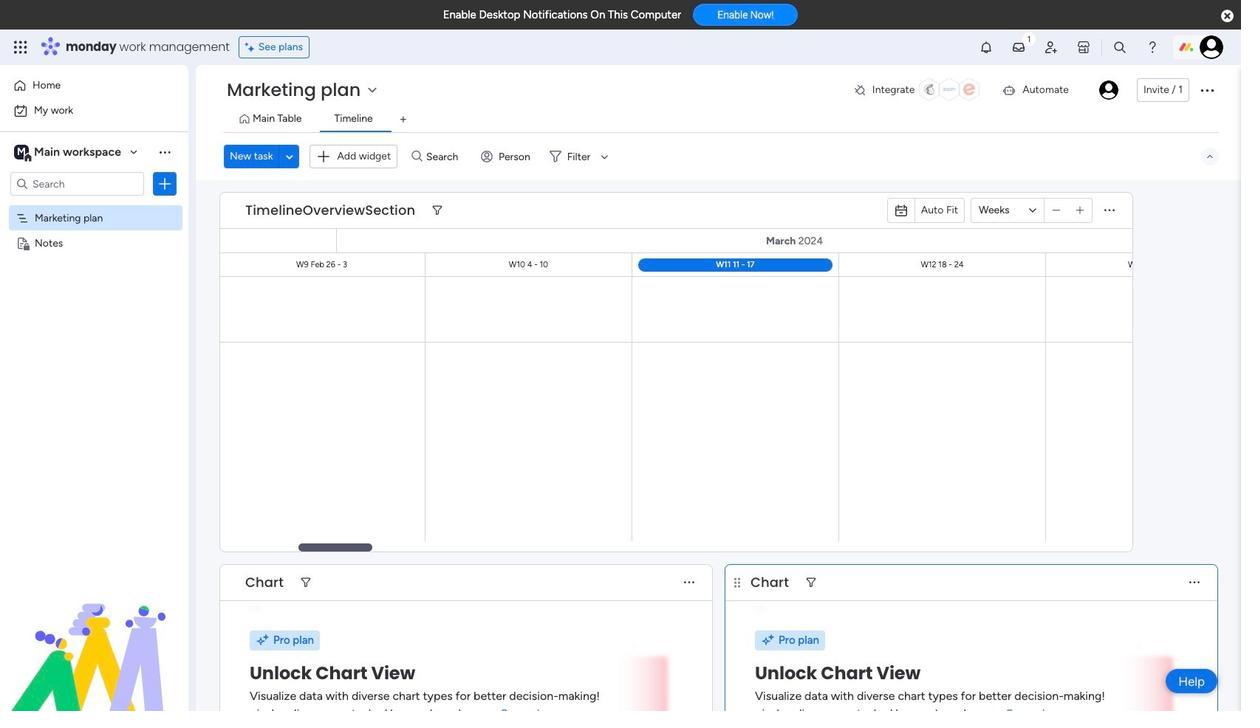Task type: locate. For each thing, give the bounding box(es) containing it.
kendall parks image
[[1099, 81, 1119, 100]]

v2 minus image
[[1053, 205, 1061, 216]]

search everything image
[[1113, 40, 1128, 55]]

see plans image
[[245, 39, 258, 55]]

v2 search image
[[412, 148, 423, 165]]

1 horizontal spatial more dots image
[[1190, 577, 1200, 589]]

tab
[[391, 108, 415, 132]]

0 horizontal spatial more dots image
[[684, 577, 695, 589]]

option
[[9, 74, 180, 98], [9, 99, 180, 123], [0, 204, 188, 207]]

1 image
[[1023, 30, 1036, 47]]

lottie animation image
[[0, 562, 188, 712]]

kendall parks image
[[1200, 35, 1224, 59]]

None field
[[242, 201, 419, 220], [242, 573, 287, 593], [747, 573, 793, 593], [242, 201, 419, 220], [242, 573, 287, 593], [747, 573, 793, 593]]

main content
[[0, 180, 1241, 712]]

options image
[[157, 177, 172, 191]]

dapulse drag handle 3 image
[[734, 577, 740, 589]]

workspace selection element
[[14, 143, 123, 163]]

tab list
[[224, 108, 1219, 132]]

Search in workspace field
[[31, 175, 123, 192]]

1 more dots image from the left
[[684, 577, 695, 589]]

invite members image
[[1044, 40, 1059, 55]]

more dots image
[[1105, 205, 1115, 216]]

2 vertical spatial option
[[0, 204, 188, 207]]

more dots image
[[684, 577, 695, 589], [1190, 577, 1200, 589]]

list box
[[0, 202, 188, 455]]



Task type: vqa. For each thing, say whether or not it's contained in the screenshot.
list box
yes



Task type: describe. For each thing, give the bounding box(es) containing it.
private board image
[[16, 236, 30, 250]]

select product image
[[13, 40, 28, 55]]

1 vertical spatial option
[[9, 99, 180, 123]]

Search field
[[423, 146, 467, 167]]

v2 plus image
[[1076, 205, 1084, 216]]

workspace options image
[[157, 145, 172, 159]]

angle down image
[[286, 151, 293, 162]]

arrow down image
[[596, 148, 614, 166]]

collapse image
[[1204, 151, 1216, 163]]

workspace image
[[14, 144, 29, 160]]

0 vertical spatial option
[[9, 74, 180, 98]]

monday marketplace image
[[1077, 40, 1091, 55]]

notifications image
[[979, 40, 994, 55]]

help image
[[1145, 40, 1160, 55]]

add view image
[[400, 114, 406, 125]]

lottie animation element
[[0, 562, 188, 712]]

update feed image
[[1012, 40, 1026, 55]]

dapulse close image
[[1221, 9, 1234, 24]]

2 more dots image from the left
[[1190, 577, 1200, 589]]

options image
[[1199, 81, 1216, 99]]



